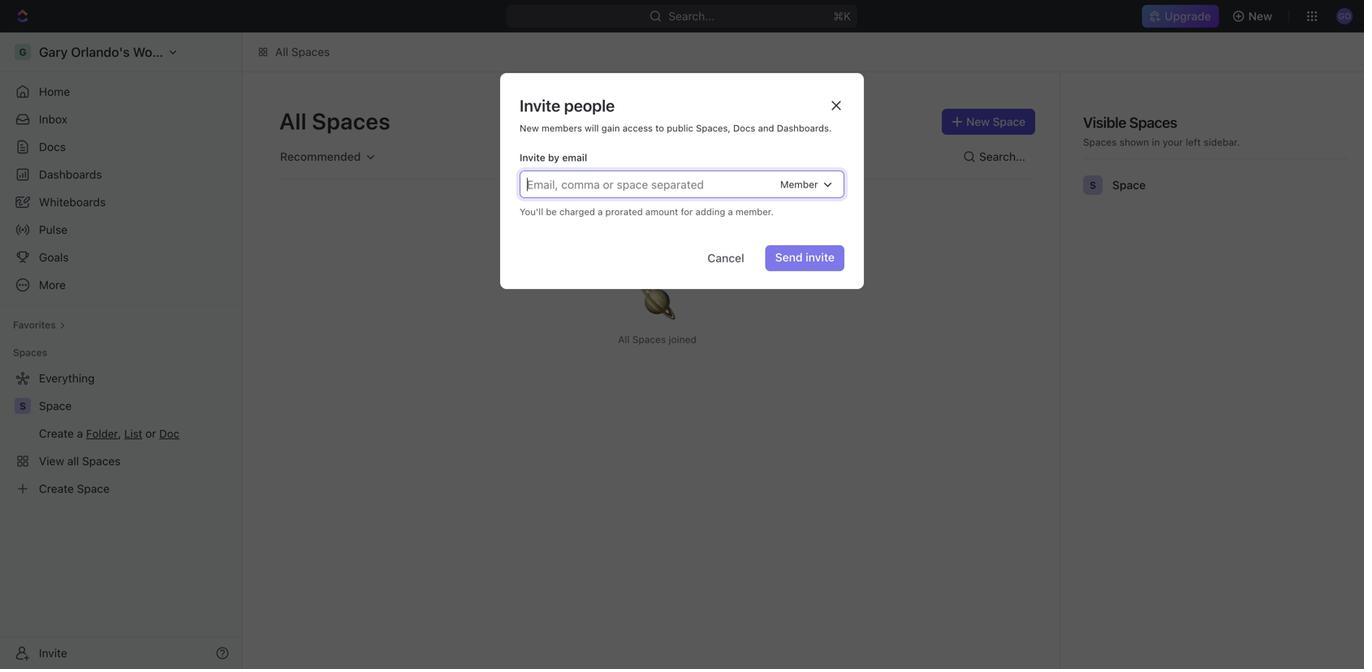 Task type: describe. For each thing, give the bounding box(es) containing it.
cancel
[[708, 251, 745, 265]]

you'll be charged a prorated amount for adding a member.
[[520, 206, 774, 217]]

invite for invite people
[[520, 96, 561, 115]]

all spaces joined
[[618, 334, 697, 345]]

invite for invite by email
[[520, 152, 546, 163]]

visible
[[1084, 114, 1127, 131]]

prorated
[[606, 206, 643, 217]]

search... button
[[957, 144, 1036, 170]]

will
[[585, 123, 599, 134]]

spaces,
[[696, 123, 731, 134]]

spaces inside 'sidebar' navigation
[[13, 347, 47, 358]]

2 a from the left
[[728, 206, 733, 217]]

favorites button
[[6, 315, 72, 335]]

send invite
[[776, 251, 835, 264]]

2 vertical spatial all
[[618, 334, 630, 345]]

member.
[[736, 206, 774, 217]]

public
[[667, 123, 694, 134]]

member button
[[776, 175, 838, 194]]

1 vertical spatial all spaces
[[279, 108, 391, 134]]

0 vertical spatial docs
[[734, 123, 756, 134]]

space inside 'sidebar' navigation
[[39, 399, 72, 413]]

visible spaces spaces shown in your left sidebar.
[[1084, 114, 1241, 148]]

2 horizontal spatial space
[[1113, 178, 1146, 192]]

invite people
[[520, 96, 615, 115]]

goals link
[[6, 245, 236, 271]]

sidebar navigation
[[0, 32, 243, 669]]

in
[[1153, 136, 1161, 148]]

favorites
[[13, 319, 56, 331]]

1 vertical spatial all
[[279, 108, 307, 134]]

1 horizontal spatial space, , element
[[1084, 175, 1103, 195]]

dashboards.
[[777, 123, 832, 134]]

home link
[[6, 79, 236, 105]]

space link
[[39, 393, 232, 419]]

goals
[[39, 251, 69, 264]]

charged
[[560, 206, 595, 217]]

to
[[656, 123, 665, 134]]



Task type: locate. For each thing, give the bounding box(es) containing it.
Email, comma or space separated text field
[[522, 171, 779, 197]]

a
[[598, 206, 603, 217], [728, 206, 733, 217]]

space inside button
[[993, 115, 1026, 128]]

new left members
[[520, 123, 539, 134]]

members
[[542, 123, 582, 134]]

0 horizontal spatial s
[[19, 401, 26, 412]]

shown
[[1120, 136, 1150, 148]]

invite
[[520, 96, 561, 115], [520, 152, 546, 163], [39, 647, 67, 660]]

1 a from the left
[[598, 206, 603, 217]]

docs left and
[[734, 123, 756, 134]]

docs down inbox
[[39, 140, 66, 154]]

home
[[39, 85, 70, 98]]

new members will gain access to public spaces, docs and dashboards.
[[520, 123, 832, 134]]

0 vertical spatial space, , element
[[1084, 175, 1103, 195]]

s
[[1090, 180, 1097, 191], [19, 401, 26, 412]]

upgrade
[[1165, 9, 1212, 23]]

joined
[[669, 334, 697, 345]]

0 vertical spatial all spaces
[[275, 45, 330, 58]]

access
[[623, 123, 653, 134]]

inbox
[[39, 113, 67, 126]]

be
[[546, 206, 557, 217]]

a right adding
[[728, 206, 733, 217]]

0 horizontal spatial space
[[39, 399, 72, 413]]

whiteboards link
[[6, 189, 236, 215]]

0 horizontal spatial search...
[[669, 9, 715, 23]]

inbox link
[[6, 106, 236, 132]]

2 vertical spatial space
[[39, 399, 72, 413]]

docs
[[734, 123, 756, 134], [39, 140, 66, 154]]

pulse link
[[6, 217, 236, 243]]

0 horizontal spatial docs
[[39, 140, 66, 154]]

1 horizontal spatial search...
[[980, 150, 1026, 163]]

people
[[564, 96, 615, 115]]

space, , element inside 'sidebar' navigation
[[15, 398, 31, 414]]

for
[[681, 206, 693, 217]]

search...
[[669, 9, 715, 23], [980, 150, 1026, 163]]

1 vertical spatial invite
[[520, 152, 546, 163]]

sidebar.
[[1204, 136, 1241, 148]]

amount
[[646, 206, 679, 217]]

new
[[1249, 9, 1273, 23], [967, 115, 990, 128], [520, 123, 539, 134]]

0 vertical spatial search...
[[669, 9, 715, 23]]

1 horizontal spatial new
[[967, 115, 990, 128]]

0 horizontal spatial space, , element
[[15, 398, 31, 414]]

0 vertical spatial all
[[275, 45, 288, 58]]

new space
[[967, 115, 1026, 128]]

search... inside "button"
[[980, 150, 1026, 163]]

1 horizontal spatial a
[[728, 206, 733, 217]]

1 horizontal spatial s
[[1090, 180, 1097, 191]]

you'll
[[520, 206, 544, 217]]

1 vertical spatial space, , element
[[15, 398, 31, 414]]

and
[[758, 123, 775, 134]]

1 vertical spatial search...
[[980, 150, 1026, 163]]

new button
[[1227, 3, 1283, 29]]

a right charged
[[598, 206, 603, 217]]

1 horizontal spatial docs
[[734, 123, 756, 134]]

0 horizontal spatial new
[[520, 123, 539, 134]]

new up search... "button"
[[967, 115, 990, 128]]

dashboards
[[39, 168, 102, 181]]

0 vertical spatial invite
[[520, 96, 561, 115]]

space
[[993, 115, 1026, 128], [1113, 178, 1146, 192], [39, 399, 72, 413]]

new for new members will gain access to public spaces, docs and dashboards.
[[520, 123, 539, 134]]

2 vertical spatial invite
[[39, 647, 67, 660]]

send
[[776, 251, 803, 264]]

0 horizontal spatial a
[[598, 206, 603, 217]]

upgrade link
[[1143, 5, 1220, 28]]

new right upgrade
[[1249, 9, 1273, 23]]

⌘k
[[834, 9, 852, 23]]

invite by email
[[520, 152, 588, 163]]

new for new
[[1249, 9, 1273, 23]]

new space button
[[942, 109, 1036, 135]]

1 vertical spatial docs
[[39, 140, 66, 154]]

s inside 'sidebar' navigation
[[19, 401, 26, 412]]

by
[[548, 152, 560, 163]]

whiteboards
[[39, 195, 106, 209]]

2 horizontal spatial new
[[1249, 9, 1273, 23]]

1 horizontal spatial space
[[993, 115, 1026, 128]]

all
[[275, 45, 288, 58], [279, 108, 307, 134], [618, 334, 630, 345]]

adding
[[696, 206, 726, 217]]

your
[[1163, 136, 1184, 148]]

docs inside 'sidebar' navigation
[[39, 140, 66, 154]]

0 vertical spatial s
[[1090, 180, 1097, 191]]

space, , element
[[1084, 175, 1103, 195], [15, 398, 31, 414]]

member
[[781, 179, 819, 190]]

1 vertical spatial space
[[1113, 178, 1146, 192]]

gain
[[602, 123, 620, 134]]

spaces
[[292, 45, 330, 58], [312, 108, 391, 134], [1130, 114, 1178, 131], [1084, 136, 1117, 148], [633, 334, 666, 345], [13, 347, 47, 358]]

new for new space
[[967, 115, 990, 128]]

pulse
[[39, 223, 68, 236]]

invite inside 'sidebar' navigation
[[39, 647, 67, 660]]

email
[[562, 152, 588, 163]]

1 vertical spatial s
[[19, 401, 26, 412]]

left
[[1186, 136, 1202, 148]]

docs link
[[6, 134, 236, 160]]

all spaces
[[275, 45, 330, 58], [279, 108, 391, 134]]

0 vertical spatial space
[[993, 115, 1026, 128]]

dashboards link
[[6, 162, 236, 188]]

invite
[[806, 251, 835, 264]]



Task type: vqa. For each thing, say whether or not it's contained in the screenshot.
Add Task to the left
no



